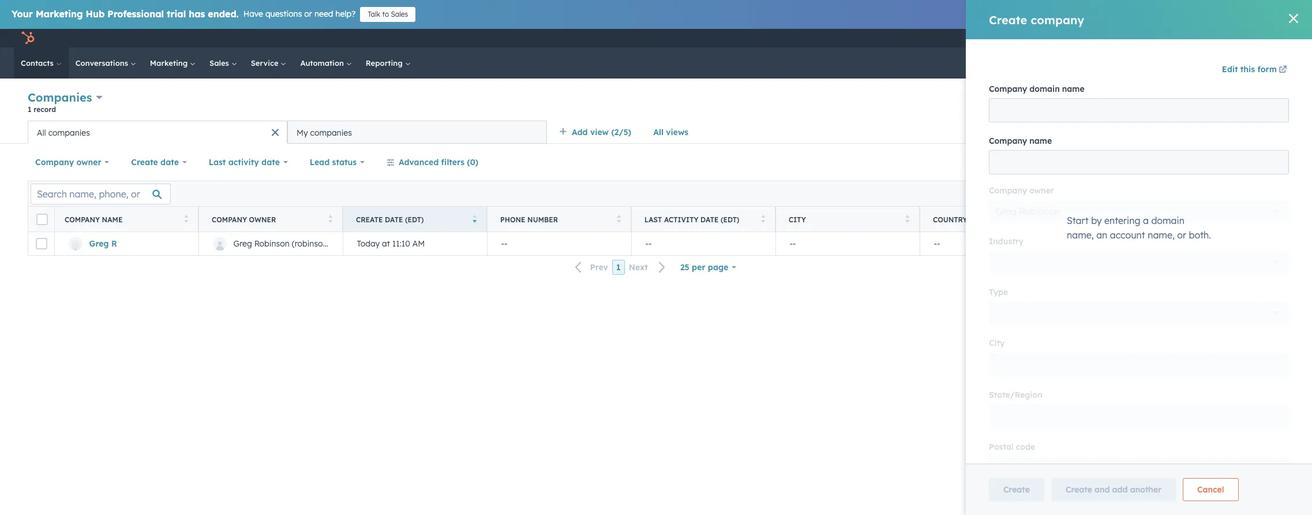 Task type: vqa. For each thing, say whether or not it's contained in the screenshot.
Website (CMS) at the top left of the page
no



Task type: locate. For each thing, give the bounding box(es) containing it.
status
[[332, 157, 357, 167]]

1 press to sort. image from the left
[[328, 214, 333, 223]]

trial
[[167, 8, 186, 20]]

company name
[[65, 215, 123, 224]]

2 -- button from the left
[[776, 232, 920, 255]]

service link
[[244, 47, 294, 79]]

0 horizontal spatial date
[[385, 215, 403, 224]]

create inside popup button
[[131, 157, 158, 167]]

view
[[591, 127, 609, 137]]

contacts
[[21, 58, 56, 68]]

-- button
[[487, 232, 632, 255], [776, 232, 920, 255], [920, 232, 1065, 255], [1065, 232, 1285, 255]]

1 horizontal spatial owner
[[249, 215, 276, 224]]

3 press to sort. image from the left
[[906, 214, 910, 223]]

0 vertical spatial marketing
[[36, 8, 83, 20]]

1 (edt) from the left
[[405, 215, 424, 224]]

1 all from the left
[[654, 127, 664, 137]]

last left activity on the top left of page
[[209, 157, 226, 167]]

phone
[[501, 215, 526, 224]]

2 press to sort. image from the left
[[617, 214, 621, 223]]

2 companies from the left
[[310, 127, 352, 138]]

conversations
[[75, 58, 130, 68]]

0 vertical spatial owner
[[76, 157, 101, 167]]

(robinsongreg175@gmail.com)
[[292, 238, 408, 249]]

advanced filters (0)
[[399, 157, 479, 167]]

create company
[[1221, 98, 1275, 107]]

4 press to sort. element from the left
[[761, 214, 766, 224]]

-
[[501, 238, 505, 249], [505, 238, 508, 249], [646, 238, 649, 249], [649, 238, 652, 249], [790, 238, 793, 249], [793, 238, 796, 249], [934, 238, 938, 249], [938, 238, 941, 249], [1079, 238, 1082, 249], [1082, 238, 1085, 249]]

sales right to on the left top of page
[[391, 10, 408, 18]]

-- down phone
[[501, 238, 508, 249]]

companies banner
[[28, 88, 1285, 121]]

import button
[[1162, 94, 1204, 112]]

-- down country/region
[[934, 238, 941, 249]]

reporting
[[366, 58, 405, 68]]

1 record
[[28, 105, 56, 114]]

owner inside popup button
[[76, 157, 101, 167]]

country/region
[[934, 215, 1000, 224]]

0 horizontal spatial 1
[[28, 105, 31, 114]]

1 vertical spatial sales
[[210, 58, 231, 68]]

press to sort. image
[[328, 214, 333, 223], [617, 214, 621, 223], [906, 214, 910, 223], [1050, 214, 1054, 223], [1270, 214, 1274, 223]]

0 horizontal spatial all
[[37, 127, 46, 138]]

1 left record
[[28, 105, 31, 114]]

search image
[[1289, 59, 1297, 67]]

1 inside button
[[617, 262, 621, 273]]

last
[[209, 157, 226, 167], [645, 215, 662, 224]]

1 press to sort. image from the left
[[184, 214, 188, 223]]

have
[[244, 9, 263, 19]]

3 -- button from the left
[[920, 232, 1065, 255]]

greg left the robinson
[[234, 238, 252, 249]]

marketing
[[36, 8, 83, 20], [150, 58, 190, 68]]

0 horizontal spatial marketing
[[36, 8, 83, 20]]

automation link
[[294, 47, 359, 79]]

descending sort. press to sort ascending. image
[[473, 214, 477, 223]]

industry
[[1078, 215, 1115, 224]]

create down all companies button
[[131, 157, 158, 167]]

1 vertical spatial owner
[[249, 215, 276, 224]]

company owner down all companies
[[35, 157, 101, 167]]

create up the today
[[356, 215, 383, 224]]

1 horizontal spatial sales
[[391, 10, 408, 18]]

6 - from the left
[[793, 238, 796, 249]]

5 press to sort. element from the left
[[906, 214, 910, 224]]

5 press to sort. image from the left
[[1270, 214, 1274, 223]]

greg left 'r'
[[89, 238, 109, 249]]

sales
[[391, 10, 408, 18], [210, 58, 231, 68]]

date up today at 11:10 am
[[385, 215, 403, 224]]

advanced
[[399, 157, 439, 167]]

2 vertical spatial create
[[356, 215, 383, 224]]

4 press to sort. image from the left
[[1050, 214, 1054, 223]]

3 press to sort. element from the left
[[617, 214, 621, 224]]

1 horizontal spatial 1
[[617, 262, 621, 273]]

0 vertical spatial last
[[209, 157, 226, 167]]

company inside popup button
[[35, 157, 74, 167]]

1 vertical spatial marketing
[[150, 58, 190, 68]]

greg robinson (robinsongreg175@gmail.com)
[[234, 238, 408, 249]]

1 vertical spatial 1
[[617, 262, 621, 273]]

1 greg from the left
[[89, 238, 109, 249]]

0 vertical spatial create
[[1221, 98, 1243, 107]]

1 horizontal spatial press to sort. image
[[761, 214, 766, 223]]

has
[[189, 8, 205, 20]]

all inside button
[[37, 127, 46, 138]]

25 per page
[[681, 262, 729, 273]]

1 horizontal spatial (edt)
[[721, 215, 740, 224]]

greg inside button
[[234, 238, 252, 249]]

3 -- from the left
[[790, 238, 796, 249]]

create left company
[[1221, 98, 1243, 107]]

sales left service on the top of the page
[[210, 58, 231, 68]]

search button
[[1283, 53, 1303, 73]]

(edt) up am
[[405, 215, 424, 224]]

0 vertical spatial 1
[[28, 105, 31, 114]]

quality
[[1067, 98, 1097, 108]]

0 horizontal spatial last
[[209, 157, 226, 167]]

1 companies from the left
[[48, 127, 90, 138]]

date
[[161, 157, 179, 167], [262, 157, 280, 167]]

2 greg from the left
[[234, 238, 252, 249]]

owner up search name, phone, or domain search box
[[76, 157, 101, 167]]

1 horizontal spatial last
[[645, 215, 662, 224]]

1
[[28, 105, 31, 114], [617, 262, 621, 273]]

0 horizontal spatial companies
[[48, 127, 90, 138]]

or
[[304, 9, 312, 19]]

0 horizontal spatial greg
[[89, 238, 109, 249]]

1 horizontal spatial date
[[262, 157, 280, 167]]

-- up next button
[[646, 238, 652, 249]]

views
[[666, 127, 689, 137]]

1 date from the left
[[161, 157, 179, 167]]

6 press to sort. element from the left
[[1050, 214, 1054, 224]]

calling icon button
[[1132, 31, 1151, 46]]

owner
[[76, 157, 101, 167], [249, 215, 276, 224]]

1 horizontal spatial date
[[701, 215, 719, 224]]

1 vertical spatial last
[[645, 215, 662, 224]]

all
[[654, 127, 664, 137], [37, 127, 46, 138]]

marketing down trial
[[150, 58, 190, 68]]

1 button
[[613, 260, 625, 275]]

menu item
[[1128, 29, 1130, 47]]

1 - from the left
[[501, 238, 505, 249]]

Search HubSpot search field
[[1151, 53, 1292, 73]]

date
[[385, 215, 403, 224], [701, 215, 719, 224]]

reporting link
[[359, 47, 418, 79]]

press to sort. image
[[184, 214, 188, 223], [761, 214, 766, 223]]

all left views
[[654, 127, 664, 137]]

sales link
[[203, 47, 244, 79]]

all for all views
[[654, 127, 664, 137]]

last left activity
[[645, 215, 662, 224]]

0 horizontal spatial (edt)
[[405, 215, 424, 224]]

0 horizontal spatial owner
[[76, 157, 101, 167]]

1 horizontal spatial all
[[654, 127, 664, 137]]

prev
[[590, 262, 609, 273]]

all down 1 record
[[37, 127, 46, 138]]

create for create date
[[131, 157, 158, 167]]

2 date from the left
[[262, 157, 280, 167]]

0 horizontal spatial company owner
[[35, 157, 101, 167]]

1 for 1 record
[[28, 105, 31, 114]]

1 inside companies banner
[[28, 105, 31, 114]]

my
[[297, 127, 308, 138]]

1 vertical spatial company owner
[[212, 215, 276, 224]]

lead status button
[[302, 151, 372, 174]]

music
[[1260, 33, 1281, 43]]

menu
[[1067, 29, 1299, 47]]

marketing left hub
[[36, 8, 83, 20]]

0 horizontal spatial create
[[131, 157, 158, 167]]

1 right prev
[[617, 262, 621, 273]]

press to sort. element
[[184, 214, 188, 224], [328, 214, 333, 224], [617, 214, 621, 224], [761, 214, 766, 224], [906, 214, 910, 224], [1050, 214, 1054, 224], [1270, 214, 1274, 224]]

am
[[413, 238, 425, 249]]

1 horizontal spatial companies
[[310, 127, 352, 138]]

0 vertical spatial company owner
[[35, 157, 101, 167]]

0 vertical spatial sales
[[391, 10, 408, 18]]

0 horizontal spatial date
[[161, 157, 179, 167]]

4 -- from the left
[[934, 238, 941, 249]]

contacts link
[[14, 47, 69, 79]]

all views
[[654, 127, 689, 137]]

company owner up the robinson
[[212, 215, 276, 224]]

date right activity on the top left of page
[[262, 157, 280, 167]]

1 horizontal spatial marketing
[[150, 58, 190, 68]]

talk to sales button
[[360, 7, 416, 22]]

1 horizontal spatial create
[[356, 215, 383, 224]]

owner up the robinson
[[249, 215, 276, 224]]

press to sort. image for country/region
[[1050, 214, 1054, 223]]

company owner
[[35, 157, 101, 167], [212, 215, 276, 224]]

companies right my
[[310, 127, 352, 138]]

phone number
[[501, 215, 558, 224]]

last inside popup button
[[209, 157, 226, 167]]

companies up company owner popup button
[[48, 127, 90, 138]]

2 all from the left
[[37, 127, 46, 138]]

companies
[[48, 127, 90, 138], [310, 127, 352, 138]]

2 (edt) from the left
[[721, 215, 740, 224]]

marketplaces button
[[1153, 29, 1178, 47]]

to
[[383, 10, 389, 18]]

-- down industry
[[1079, 238, 1085, 249]]

press to sort. element for phone number
[[617, 214, 621, 224]]

activity
[[664, 215, 699, 224]]

page
[[708, 262, 729, 273]]

number
[[528, 215, 558, 224]]

calling icon image
[[1136, 33, 1147, 44]]

(edt) right activity
[[721, 215, 740, 224]]

create inside button
[[1221, 98, 1243, 107]]

2 press to sort. element from the left
[[328, 214, 333, 224]]

date down all companies button
[[161, 157, 179, 167]]

Search name, phone, or domain search field
[[31, 183, 171, 204]]

help?
[[336, 9, 356, 19]]

1 vertical spatial create
[[131, 157, 158, 167]]

7 press to sort. element from the left
[[1270, 214, 1274, 224]]

1 horizontal spatial greg
[[234, 238, 252, 249]]

my companies
[[297, 127, 352, 138]]

0 horizontal spatial press to sort. image
[[184, 214, 188, 223]]

2 horizontal spatial create
[[1221, 98, 1243, 107]]

greg for greg robinson (robinsongreg175@gmail.com)
[[234, 238, 252, 249]]

name
[[102, 215, 123, 224]]

talk
[[368, 10, 381, 18]]

notifications button
[[1219, 29, 1238, 47]]

-- down city
[[790, 238, 796, 249]]

date right activity
[[701, 215, 719, 224]]

(0)
[[467, 157, 479, 167]]

r
[[111, 238, 117, 249]]



Task type: describe. For each thing, give the bounding box(es) containing it.
robinson
[[254, 238, 290, 249]]

upgrade
[[1088, 35, 1120, 44]]

create date (edt)
[[356, 215, 424, 224]]

(2/5)
[[612, 127, 632, 137]]

1 press to sort. element from the left
[[184, 214, 188, 224]]

date inside create date popup button
[[161, 157, 179, 167]]

marketing link
[[143, 47, 203, 79]]

greg r link
[[89, 238, 117, 249]]

25 per page button
[[673, 256, 744, 279]]

4 - from the left
[[649, 238, 652, 249]]

filters
[[441, 157, 465, 167]]

1 date from the left
[[385, 215, 403, 224]]

all companies
[[37, 127, 90, 138]]

3 - from the left
[[646, 238, 649, 249]]

9 - from the left
[[1079, 238, 1082, 249]]

companies button
[[28, 89, 103, 106]]

notifications image
[[1223, 34, 1234, 44]]

create for create date (edt)
[[356, 215, 383, 224]]

marketplaces image
[[1160, 34, 1171, 44]]

today at 11:10 am
[[357, 238, 425, 249]]

5 - from the left
[[790, 238, 793, 249]]

0 horizontal spatial sales
[[210, 58, 231, 68]]

music button
[[1241, 29, 1298, 47]]

press to sort. image for city
[[906, 214, 910, 223]]

1 for 1
[[617, 262, 621, 273]]

7 - from the left
[[934, 238, 938, 249]]

lead status
[[310, 157, 357, 167]]

service
[[251, 58, 281, 68]]

1 horizontal spatial company owner
[[212, 215, 276, 224]]

prev button
[[569, 260, 613, 275]]

data quality button
[[1025, 92, 1097, 115]]

hubspot link
[[14, 31, 43, 45]]

last activity date button
[[201, 151, 295, 174]]

2 - from the left
[[505, 238, 508, 249]]

4 -- button from the left
[[1065, 232, 1285, 255]]

create for create company
[[1221, 98, 1243, 107]]

all companies button
[[28, 121, 288, 144]]

date inside last activity date popup button
[[262, 157, 280, 167]]

record
[[34, 105, 56, 114]]

greg for greg r
[[89, 238, 109, 249]]

company owner inside popup button
[[35, 157, 101, 167]]

at
[[382, 238, 390, 249]]

all views link
[[646, 121, 696, 144]]

press to sort. image for phone number
[[617, 214, 621, 223]]

last activity date (edt)
[[645, 215, 740, 224]]

help button
[[1180, 29, 1200, 47]]

create company button
[[1211, 94, 1285, 112]]

today
[[357, 238, 380, 249]]

conversations link
[[69, 47, 143, 79]]

last activity date
[[209, 157, 280, 167]]

menu containing music
[[1067, 29, 1299, 47]]

create date
[[131, 157, 179, 167]]

11:10
[[393, 238, 410, 249]]

1 -- button from the left
[[487, 232, 632, 255]]

advanced filters (0) button
[[379, 151, 486, 174]]

greg robinson (robinsongreg175@gmail.com) button
[[199, 232, 408, 255]]

automation
[[300, 58, 346, 68]]

2 date from the left
[[701, 215, 719, 224]]

your
[[12, 8, 33, 20]]

data quality
[[1045, 98, 1097, 108]]

data
[[1045, 98, 1064, 108]]

ended.
[[208, 8, 239, 20]]

last for last activity date (edt)
[[645, 215, 662, 224]]

city
[[789, 215, 806, 224]]

greg r
[[89, 238, 117, 249]]

press to sort. element for last activity date (edt)
[[761, 214, 766, 224]]

add view (2/5) button
[[552, 121, 646, 144]]

press to sort. image for company owner
[[328, 214, 333, 223]]

greg robinson image
[[1248, 33, 1258, 43]]

descending sort. press to sort ascending. element
[[473, 214, 477, 224]]

5 -- from the left
[[1079, 238, 1085, 249]]

lead
[[310, 157, 330, 167]]

all for all companies
[[37, 127, 46, 138]]

company owner button
[[28, 151, 117, 174]]

companies
[[28, 90, 92, 105]]

press to sort. image for industry
[[1270, 214, 1274, 223]]

activity
[[228, 157, 259, 167]]

per
[[692, 262, 706, 273]]

next
[[629, 262, 648, 273]]

questions
[[266, 9, 302, 19]]

settings link
[[1202, 32, 1216, 44]]

2 press to sort. image from the left
[[761, 214, 766, 223]]

sales inside button
[[391, 10, 408, 18]]

actions button
[[1104, 94, 1155, 112]]

1 -- from the left
[[501, 238, 508, 249]]

companies for all companies
[[48, 127, 90, 138]]

talk to sales
[[368, 10, 408, 18]]

25
[[681, 262, 690, 273]]

press to sort. element for company owner
[[328, 214, 333, 224]]

actions
[[1114, 98, 1138, 107]]

pagination navigation
[[569, 260, 673, 275]]

press to sort. element for city
[[906, 214, 910, 224]]

professional
[[108, 8, 164, 20]]

import
[[1171, 98, 1195, 107]]

8 - from the left
[[938, 238, 941, 249]]

add view (2/5)
[[572, 127, 632, 137]]

companies for my companies
[[310, 127, 352, 138]]

create date button
[[124, 151, 194, 174]]

need
[[315, 9, 333, 19]]

close image
[[1285, 10, 1294, 19]]

last for last activity date
[[209, 157, 226, 167]]

help image
[[1185, 34, 1195, 44]]

press to sort. element for country/region
[[1050, 214, 1054, 224]]

upgrade image
[[1075, 34, 1085, 44]]

hubspot image
[[21, 31, 35, 45]]

press to sort. element for industry
[[1270, 214, 1274, 224]]

next button
[[625, 260, 673, 275]]

settings image
[[1204, 34, 1214, 44]]

2 -- from the left
[[646, 238, 652, 249]]

my companies button
[[288, 121, 547, 144]]

company
[[1245, 98, 1275, 107]]

10 - from the left
[[1082, 238, 1085, 249]]

your marketing hub professional trial has ended. have questions or need help?
[[12, 8, 356, 20]]



